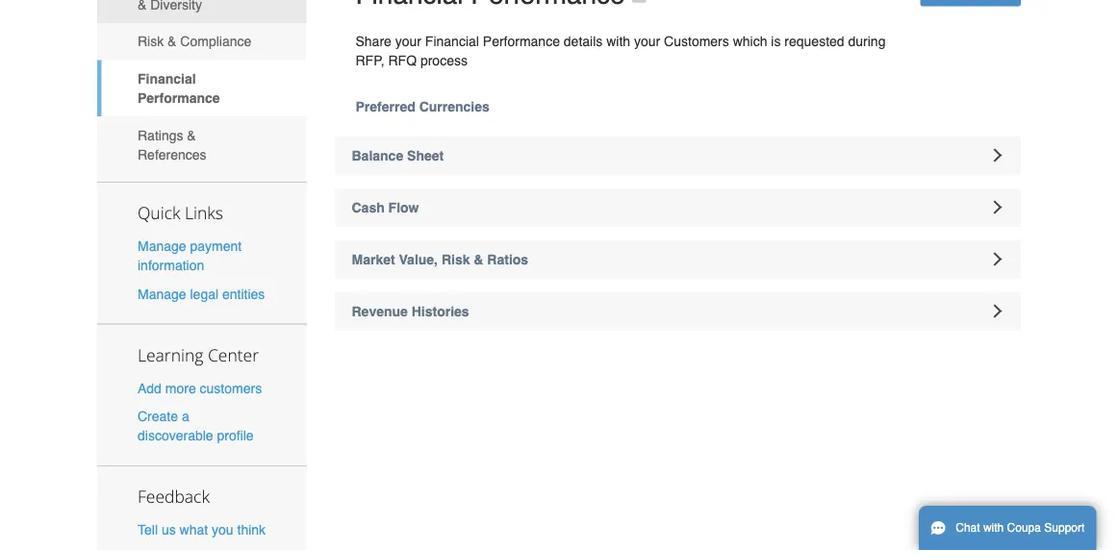 Task type: describe. For each thing, give the bounding box(es) containing it.
quick
[[138, 202, 180, 224]]

financial performance
[[138, 71, 220, 106]]

center
[[208, 344, 259, 366]]

revenue
[[352, 304, 408, 319]]

preferred currencies
[[356, 99, 490, 114]]

which
[[733, 33, 768, 49]]

histories
[[412, 304, 469, 319]]

balance sheet
[[352, 148, 444, 163]]

discoverable
[[138, 428, 213, 443]]

payment
[[190, 239, 242, 254]]

currencies
[[419, 99, 490, 114]]

sheet
[[407, 148, 444, 163]]

ratings & references link
[[97, 117, 307, 173]]

links
[[185, 202, 223, 224]]

risk & compliance link
[[97, 23, 307, 60]]

details
[[564, 33, 603, 49]]

learning center
[[138, 344, 259, 366]]

& for risk
[[168, 34, 177, 49]]

0 vertical spatial risk
[[138, 34, 164, 49]]

compliance
[[180, 34, 251, 49]]

balance
[[352, 148, 403, 163]]

tell
[[138, 522, 158, 538]]

1 vertical spatial performance
[[138, 90, 220, 106]]

financial performance link
[[97, 60, 307, 117]]

2 your from the left
[[634, 33, 660, 49]]

quick links
[[138, 202, 223, 224]]

market
[[352, 252, 395, 267]]

risk inside dropdown button
[[442, 252, 470, 267]]

learning
[[138, 344, 203, 366]]

with inside share your financial performance details with your customers which is requested during rfp, rfq process
[[607, 33, 631, 49]]

entities
[[222, 286, 265, 302]]

balance sheet button
[[335, 136, 1021, 175]]

manage legal entities
[[138, 286, 265, 302]]

manage payment information link
[[138, 239, 242, 273]]

share
[[356, 33, 392, 49]]

revenue histories heading
[[335, 292, 1021, 331]]

information
[[138, 258, 204, 273]]

value,
[[399, 252, 438, 267]]

coupa
[[1007, 522, 1041, 535]]

process
[[421, 52, 468, 68]]

ratings & references
[[138, 127, 207, 162]]

rfp,
[[356, 52, 385, 68]]

manage for manage payment information
[[138, 239, 186, 254]]

risk & compliance
[[138, 34, 251, 49]]

create
[[138, 409, 178, 424]]

revenue histories button
[[335, 292, 1021, 331]]

create a discoverable profile link
[[138, 409, 254, 443]]

& inside dropdown button
[[474, 252, 484, 267]]

you
[[212, 522, 234, 538]]

financial inside financial performance
[[138, 71, 196, 86]]

with inside button
[[984, 522, 1004, 535]]

cash flow
[[352, 200, 419, 215]]

requested
[[785, 33, 845, 49]]

& for ratings
[[187, 127, 196, 143]]

support
[[1045, 522, 1085, 535]]

manage legal entities link
[[138, 286, 265, 302]]

1 your from the left
[[395, 33, 422, 49]]



Task type: locate. For each thing, give the bounding box(es) containing it.
with
[[607, 33, 631, 49], [984, 522, 1004, 535]]

your left customers
[[634, 33, 660, 49]]

what
[[180, 522, 208, 538]]

1 vertical spatial with
[[984, 522, 1004, 535]]

0 horizontal spatial performance
[[138, 90, 220, 106]]

1 horizontal spatial &
[[187, 127, 196, 143]]

market value, risk & ratios heading
[[335, 240, 1021, 279]]

1 vertical spatial financial
[[138, 71, 196, 86]]

profile
[[217, 428, 254, 443]]

balance sheet heading
[[335, 136, 1021, 175]]

& up 'references'
[[187, 127, 196, 143]]

financial down 'risk & compliance'
[[138, 71, 196, 86]]

0 vertical spatial performance
[[483, 33, 560, 49]]

references
[[138, 147, 207, 162]]

performance left details
[[483, 33, 560, 49]]

1 horizontal spatial with
[[984, 522, 1004, 535]]

ratios
[[487, 252, 529, 267]]

risk right the value,
[[442, 252, 470, 267]]

during
[[848, 33, 886, 49]]

2 horizontal spatial &
[[474, 252, 484, 267]]

1 horizontal spatial performance
[[483, 33, 560, 49]]

ratings
[[138, 127, 183, 143]]

cash
[[352, 200, 385, 215]]

a
[[182, 409, 189, 424]]

add
[[138, 381, 162, 396]]

chat
[[956, 522, 980, 535]]

rfq
[[388, 52, 417, 68]]

&
[[168, 34, 177, 49], [187, 127, 196, 143], [474, 252, 484, 267]]

manage up the information at the left of page
[[138, 239, 186, 254]]

create a discoverable profile
[[138, 409, 254, 443]]

financial inside share your financial performance details with your customers which is requested during rfp, rfq process
[[425, 33, 479, 49]]

revenue histories
[[352, 304, 469, 319]]

add more customers
[[138, 381, 262, 396]]

customers
[[664, 33, 729, 49]]

feedback
[[138, 485, 210, 508]]

cash flow heading
[[335, 188, 1021, 227]]

risk up financial performance at the top left of page
[[138, 34, 164, 49]]

1 vertical spatial &
[[187, 127, 196, 143]]

2 vertical spatial &
[[474, 252, 484, 267]]

legal
[[190, 286, 219, 302]]

2 manage from the top
[[138, 286, 186, 302]]

performance inside share your financial performance details with your customers which is requested during rfp, rfq process
[[483, 33, 560, 49]]

financial
[[425, 33, 479, 49], [138, 71, 196, 86]]

financial up the 'process'
[[425, 33, 479, 49]]

manage down the information at the left of page
[[138, 286, 186, 302]]

your up rfq
[[395, 33, 422, 49]]

1 vertical spatial risk
[[442, 252, 470, 267]]

& left 'compliance' on the left top of the page
[[168, 34, 177, 49]]

0 vertical spatial manage
[[138, 239, 186, 254]]

risk
[[138, 34, 164, 49], [442, 252, 470, 267]]

& inside "ratings & references"
[[187, 127, 196, 143]]

customers
[[200, 381, 262, 396]]

1 vertical spatial manage
[[138, 286, 186, 302]]

with right chat
[[984, 522, 1004, 535]]

chat with coupa support
[[956, 522, 1085, 535]]

chat with coupa support button
[[919, 506, 1097, 551]]

tell us what you think button
[[138, 520, 266, 540]]

share your financial performance details with your customers which is requested during rfp, rfq process
[[356, 33, 886, 68]]

0 vertical spatial with
[[607, 33, 631, 49]]

0 horizontal spatial your
[[395, 33, 422, 49]]

manage payment information
[[138, 239, 242, 273]]

0 horizontal spatial &
[[168, 34, 177, 49]]

tell us what you think
[[138, 522, 266, 538]]

0 horizontal spatial with
[[607, 33, 631, 49]]

us
[[162, 522, 176, 538]]

add more customers link
[[138, 381, 262, 396]]

flow
[[388, 200, 419, 215]]

with right details
[[607, 33, 631, 49]]

think
[[237, 522, 266, 538]]

0 vertical spatial financial
[[425, 33, 479, 49]]

more
[[165, 381, 196, 396]]

1 manage from the top
[[138, 239, 186, 254]]

1 horizontal spatial your
[[634, 33, 660, 49]]

manage
[[138, 239, 186, 254], [138, 286, 186, 302]]

is
[[771, 33, 781, 49]]

preferred
[[356, 99, 416, 114]]

& left ratios
[[474, 252, 484, 267]]

1 horizontal spatial financial
[[425, 33, 479, 49]]

0 vertical spatial &
[[168, 34, 177, 49]]

performance
[[483, 33, 560, 49], [138, 90, 220, 106]]

cash flow button
[[335, 188, 1021, 227]]

0 horizontal spatial financial
[[138, 71, 196, 86]]

manage inside manage payment information
[[138, 239, 186, 254]]

manage for manage legal entities
[[138, 286, 186, 302]]

0 horizontal spatial risk
[[138, 34, 164, 49]]

market value, risk & ratios button
[[335, 240, 1021, 279]]

performance up the 'ratings'
[[138, 90, 220, 106]]

1 horizontal spatial risk
[[442, 252, 470, 267]]

your
[[395, 33, 422, 49], [634, 33, 660, 49]]

market value, risk & ratios
[[352, 252, 529, 267]]



Task type: vqa. For each thing, say whether or not it's contained in the screenshot.
top ASSETS
no



